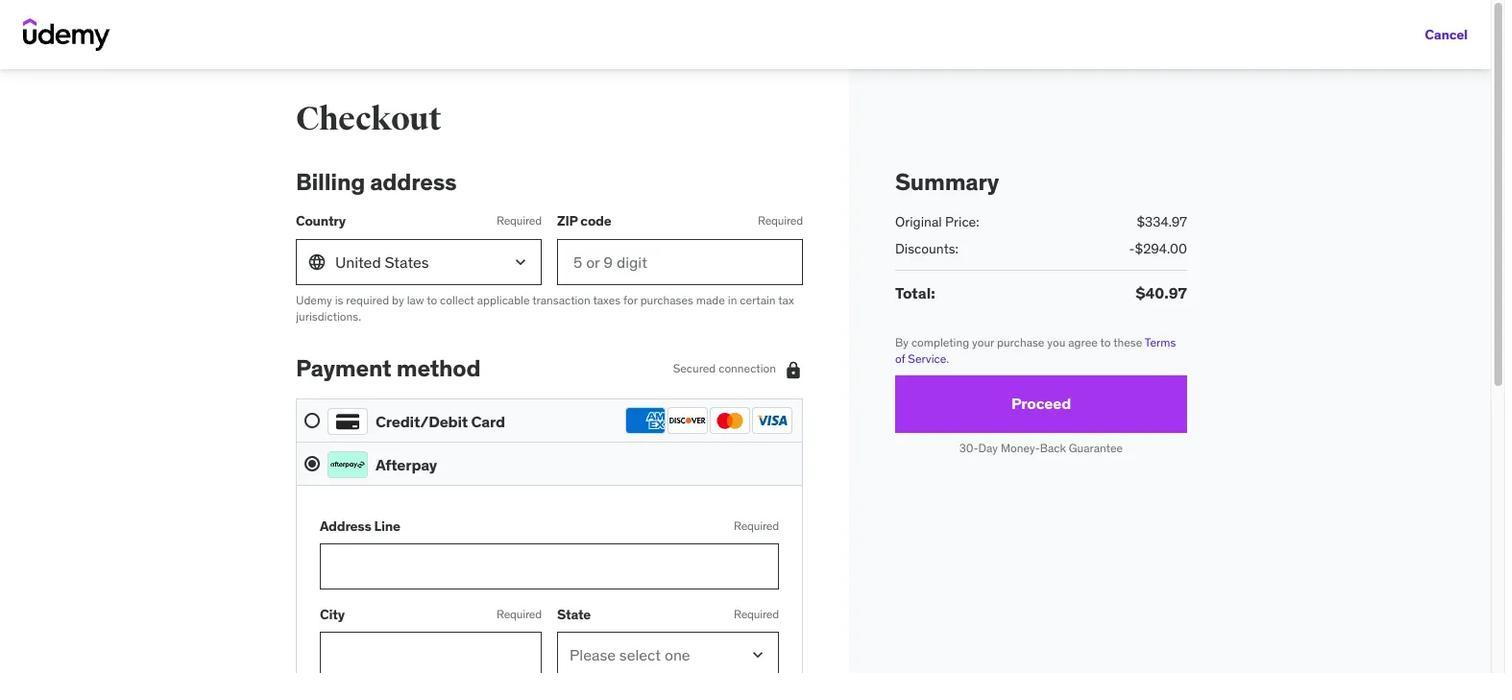 Task type: describe. For each thing, give the bounding box(es) containing it.
country
[[296, 213, 346, 230]]

collect
[[440, 293, 474, 307]]

visa image
[[752, 407, 792, 434]]

zip
[[557, 213, 578, 230]]

mastercard image
[[710, 407, 750, 434]]

by
[[392, 293, 404, 307]]

terms of service
[[895, 335, 1176, 366]]

money-
[[1001, 441, 1040, 455]]

required
[[346, 293, 389, 307]]

required for country
[[497, 214, 542, 228]]

cancel
[[1425, 26, 1468, 43]]

state
[[557, 606, 591, 623]]

$334.97
[[1137, 213, 1187, 230]]

purchases
[[640, 293, 693, 307]]

proceed button
[[895, 375, 1187, 433]]

required for state
[[734, 607, 779, 621]]

jurisdictions.
[[296, 309, 361, 323]]

afterpay
[[376, 455, 437, 474]]

you
[[1047, 335, 1065, 350]]

address
[[370, 167, 457, 197]]

1 vertical spatial to
[[1100, 335, 1111, 350]]

5 or 9 digit text field
[[557, 239, 803, 285]]

none text field inside payment method element
[[320, 632, 542, 673]]

billing address element
[[296, 167, 803, 325]]

connection
[[719, 362, 776, 376]]

by completing your purchase you agree to these
[[895, 335, 1145, 350]]

required for city
[[497, 607, 542, 621]]

payment method
[[296, 354, 481, 384]]

applicable
[[477, 293, 530, 307]]

terms of service link
[[895, 335, 1176, 366]]

none text field inside payment method element
[[320, 544, 779, 590]]

city
[[320, 606, 345, 623]]

afterpay button
[[304, 451, 794, 478]]

these
[[1113, 335, 1142, 350]]

for
[[623, 293, 637, 307]]

agree
[[1068, 335, 1098, 350]]

is
[[335, 293, 343, 307]]

checkout
[[296, 99, 441, 139]]

to inside udemy is required by law to collect applicable transaction taxes for purchases made in certain tax jurisdictions.
[[427, 293, 437, 307]]

$40.97
[[1136, 283, 1187, 303]]

original price:
[[895, 213, 979, 230]]

credit/debit card button
[[304, 407, 794, 435]]

-
[[1129, 240, 1135, 257]]

secured
[[673, 362, 716, 376]]

original
[[895, 213, 942, 230]]

back
[[1040, 441, 1066, 455]]

amex image
[[625, 407, 666, 434]]

card image
[[328, 408, 368, 435]]

30-
[[959, 441, 978, 455]]

terms
[[1145, 335, 1176, 350]]

billing address
[[296, 167, 457, 197]]



Task type: vqa. For each thing, say whether or not it's contained in the screenshot.
of
yes



Task type: locate. For each thing, give the bounding box(es) containing it.
credit/debit
[[376, 412, 468, 431]]

payment method element
[[296, 354, 803, 673]]

- $294.00
[[1129, 240, 1187, 257]]

payment
[[296, 354, 391, 384]]

price:
[[945, 213, 979, 230]]

discover image
[[668, 407, 708, 434]]

.
[[946, 351, 949, 366]]

purchase
[[997, 335, 1044, 350]]

None text field
[[320, 632, 542, 673]]

None text field
[[320, 544, 779, 590]]

summary
[[895, 167, 999, 197]]

total:
[[895, 283, 935, 303]]

address
[[320, 517, 371, 535]]

0 horizontal spatial to
[[427, 293, 437, 307]]

required for zip code
[[758, 214, 803, 228]]

made
[[696, 293, 725, 307]]

proceed
[[1011, 394, 1071, 413]]

1 horizontal spatial to
[[1100, 335, 1111, 350]]

30-day money-back guarantee
[[959, 441, 1123, 455]]

required
[[497, 214, 542, 228], [758, 214, 803, 228], [734, 518, 779, 533], [497, 607, 542, 621], [734, 607, 779, 621]]

to
[[427, 293, 437, 307], [1100, 335, 1111, 350]]

line
[[374, 517, 400, 535]]

law
[[407, 293, 424, 307]]

required for address line
[[734, 518, 779, 533]]

by
[[895, 335, 909, 350]]

billing
[[296, 167, 365, 197]]

address line
[[320, 517, 400, 535]]

discounts:
[[895, 240, 958, 257]]

small image
[[784, 360, 803, 379]]

secured connection
[[673, 362, 776, 376]]

afterpay image
[[328, 452, 368, 478]]

guarantee
[[1069, 441, 1123, 455]]

0 vertical spatial to
[[427, 293, 437, 307]]

taxes
[[593, 293, 621, 307]]

tax
[[778, 293, 794, 307]]

summary element
[[895, 167, 1187, 305]]

to left these on the right of page
[[1100, 335, 1111, 350]]

method
[[396, 354, 481, 384]]

in
[[728, 293, 737, 307]]

zip code
[[557, 213, 611, 230]]

credit/debit card
[[376, 412, 505, 431]]

day
[[978, 441, 998, 455]]

certain
[[740, 293, 776, 307]]

card
[[471, 412, 505, 431]]

udemy is required by law to collect applicable transaction taxes for purchases made in certain tax jurisdictions.
[[296, 293, 794, 323]]

completing
[[911, 335, 969, 350]]

code
[[580, 213, 611, 230]]

service
[[908, 351, 946, 366]]

transaction
[[532, 293, 591, 307]]

of
[[895, 351, 905, 366]]

cancel button
[[1425, 15, 1468, 54]]

$294.00
[[1135, 240, 1187, 257]]

udemy image
[[23, 18, 110, 51]]

your
[[972, 335, 994, 350]]

udemy
[[296, 293, 332, 307]]

to right law at the left top
[[427, 293, 437, 307]]



